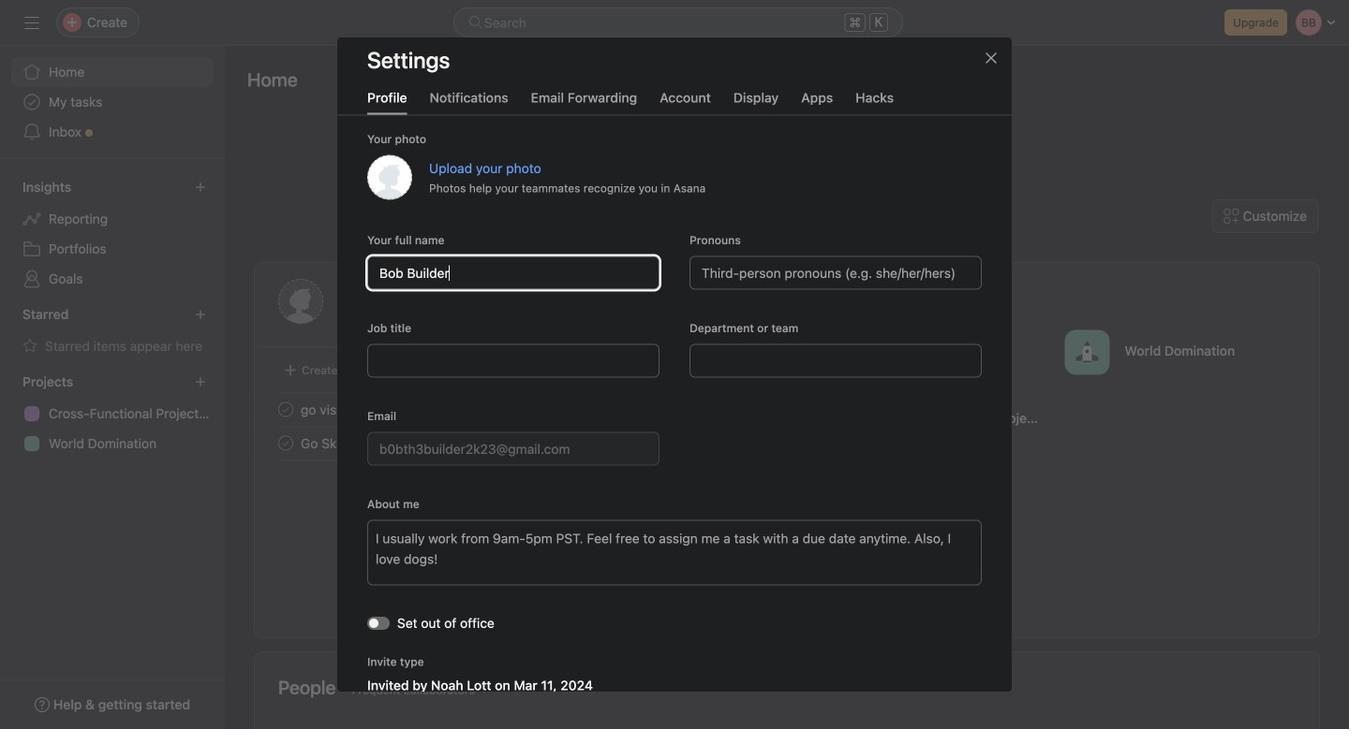 Task type: vqa. For each thing, say whether or not it's contained in the screenshot.
the top Mark complete image
yes



Task type: describe. For each thing, give the bounding box(es) containing it.
2 mark complete checkbox from the top
[[275, 432, 297, 455]]

starred element
[[0, 298, 225, 365]]

projects element
[[0, 365, 225, 463]]

global element
[[0, 46, 225, 158]]

add profile photo image
[[278, 279, 323, 324]]

rocket image
[[1076, 342, 1099, 364]]

close image
[[984, 51, 999, 66]]

insights element
[[0, 171, 225, 298]]



Task type: locate. For each thing, give the bounding box(es) containing it.
mark complete image
[[275, 432, 297, 455]]

0 vertical spatial mark complete checkbox
[[275, 399, 297, 421]]

1 mark complete checkbox from the top
[[275, 399, 297, 421]]

1 vertical spatial mark complete checkbox
[[275, 432, 297, 455]]

mark complete checkbox up mark complete icon
[[275, 399, 297, 421]]

None text field
[[690, 344, 982, 378], [367, 432, 660, 466], [690, 344, 982, 378], [367, 432, 660, 466]]

mark complete checkbox down mark complete image
[[275, 432, 297, 455]]

hide sidebar image
[[24, 15, 39, 30]]

Third-person pronouns (e.g. she/her/hers) text field
[[690, 256, 982, 290]]

I usually work from 9am-5pm PST. Feel free to assign me a task with a due date anytime. Also, I love dogs! text field
[[367, 521, 982, 586]]

mark complete image
[[275, 399, 297, 421]]

Mark complete checkbox
[[275, 399, 297, 421], [275, 432, 297, 455]]

upload new photo image
[[367, 155, 412, 200]]

None text field
[[367, 256, 660, 290], [367, 344, 660, 378], [367, 256, 660, 290], [367, 344, 660, 378]]

switch
[[367, 617, 390, 630]]



